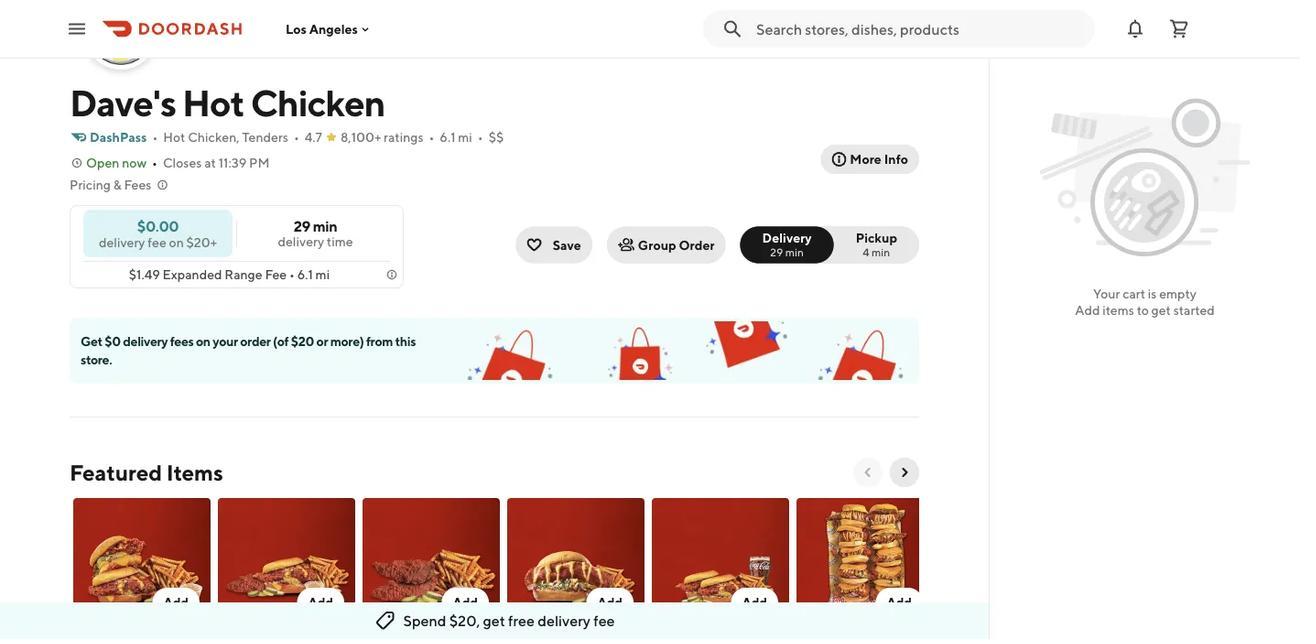 Task type: vqa. For each thing, say whether or not it's contained in the screenshot.
64 to the bottom
no



Task type: describe. For each thing, give the bounding box(es) containing it.
now
[[122, 155, 147, 170]]

delivery right the free
[[538, 612, 591, 630]]

4.7
[[305, 130, 322, 145]]

• right ratings
[[429, 130, 434, 145]]

delivery 29 min
[[762, 230, 812, 259]]

your
[[1093, 286, 1120, 301]]

fee
[[265, 267, 287, 282]]

add inside your cart is empty add items to get started
[[1075, 303, 1100, 318]]

$20
[[291, 334, 314, 349]]

0 horizontal spatial get
[[483, 612, 505, 630]]

add for hot box - sliders image
[[887, 595, 912, 610]]

from
[[366, 334, 393, 349]]

get $0 delivery fees on your order (of $20 or more) from this store.
[[81, 334, 416, 367]]

open menu image
[[66, 18, 88, 40]]

at
[[204, 155, 216, 170]]

open now
[[86, 155, 147, 170]]

expanded
[[163, 267, 222, 282]]

8,100+ ratings •
[[341, 130, 434, 145]]

chicken
[[251, 81, 385, 124]]

group order
[[638, 237, 715, 252]]

4
[[863, 246, 870, 259]]

dave's hot chicken
[[70, 81, 385, 124]]

items
[[1103, 303, 1134, 318]]

closes
[[163, 155, 202, 170]]

add for dave's #1:     2 tenders w/ fries image
[[453, 595, 478, 610]]

ratings
[[384, 130, 423, 145]]

pickup 4 min
[[856, 230, 897, 259]]

time
[[327, 234, 353, 249]]

fees
[[124, 177, 151, 192]]

pricing
[[70, 177, 111, 192]]

more info
[[850, 152, 908, 167]]

order methods option group
[[740, 227, 919, 263]]

on inside get $0 delivery fees on your order (of $20 or more) from this store.
[[196, 334, 210, 349]]

hot chicken, tenders
[[163, 130, 288, 145]]

dave's
[[70, 81, 176, 124]]

order
[[679, 237, 715, 252]]

tenders
[[242, 130, 288, 145]]

min for pickup
[[872, 246, 890, 259]]

min for delivery
[[785, 246, 804, 259]]

add for dave's dash #2 w/drink image
[[742, 595, 767, 610]]

$0
[[105, 334, 121, 349]]

$$
[[489, 130, 504, 145]]

on inside $0.00 delivery fee on $20+
[[169, 234, 184, 250]]

min inside 29 min delivery time
[[313, 217, 337, 235]]

pickup
[[856, 230, 897, 245]]

delivery inside 29 min delivery time
[[278, 234, 324, 249]]

29 min delivery time
[[278, 217, 353, 249]]

more info button
[[821, 145, 919, 174]]

los angeles
[[286, 21, 358, 36]]

this
[[395, 334, 416, 349]]

your cart is empty add items to get started
[[1075, 286, 1215, 318]]

to
[[1137, 303, 1149, 318]]

cart
[[1123, 286, 1146, 301]]

fee inside $0.00 delivery fee on $20+
[[148, 234, 166, 250]]

29 inside delivery 29 min
[[770, 246, 783, 259]]

0 vertical spatial hot
[[182, 81, 244, 124]]

add for dave's #3: 1 tender & 1 slider w/ fries 'image'
[[308, 595, 333, 610]]

add for 'dave's #2:     2 sliders w/ fries' image
[[163, 595, 189, 610]]

1 horizontal spatial fee
[[594, 612, 615, 630]]

free
[[508, 612, 535, 630]]

spend $20, get free delivery fee
[[403, 612, 615, 630]]



Task type: locate. For each thing, give the bounding box(es) containing it.
save button
[[516, 227, 592, 263]]

featured
[[70, 459, 162, 485]]

info
[[884, 152, 908, 167]]

1 horizontal spatial min
[[785, 246, 804, 259]]

fee right the free
[[594, 612, 615, 630]]

2 horizontal spatial min
[[872, 246, 890, 259]]

store.
[[81, 352, 112, 367]]

Store search: begin typing to search for stores available on DoorDash text field
[[756, 19, 1084, 39]]

pricing & fees
[[70, 177, 151, 192]]

• left the 4.7 at the left top of the page
[[294, 130, 299, 145]]

$20,
[[449, 612, 480, 630]]

dashpass •
[[90, 130, 158, 145]]

hot
[[182, 81, 244, 124], [163, 130, 185, 145]]

mi left $$
[[458, 130, 472, 145]]

delivery
[[762, 230, 812, 245]]

$1.49 expanded range fee • 6.1 mi
[[129, 267, 330, 282]]

6.1 right fee
[[297, 267, 313, 282]]

0 vertical spatial fee
[[148, 234, 166, 250]]

&
[[113, 177, 121, 192]]

hot box - sliders image
[[797, 498, 934, 628]]

6.1 mi • $$
[[440, 130, 504, 145]]

get
[[1152, 303, 1171, 318], [483, 612, 505, 630]]

min down the 4.7 at the left top of the page
[[313, 217, 337, 235]]

1 vertical spatial 6.1
[[297, 267, 313, 282]]

6.1
[[440, 130, 456, 145], [297, 267, 313, 282]]

started
[[1174, 303, 1215, 318]]

$0.00
[[137, 217, 179, 234]]

chicken,
[[188, 130, 240, 145]]

0 vertical spatial 6.1
[[440, 130, 456, 145]]

8,100+
[[341, 130, 381, 145]]

get left the free
[[483, 612, 505, 630]]

get inside your cart is empty add items to get started
[[1152, 303, 1171, 318]]

spend
[[403, 612, 446, 630]]

1 vertical spatial mi
[[316, 267, 330, 282]]

mi down time at the top left
[[316, 267, 330, 282]]

0 horizontal spatial mi
[[316, 267, 330, 282]]

fee
[[148, 234, 166, 250], [594, 612, 615, 630]]

delivery inside $0.00 delivery fee on $20+
[[99, 234, 145, 250]]

• right now
[[152, 155, 157, 170]]

or
[[316, 334, 328, 349]]

pm
[[249, 155, 270, 170]]

add
[[1075, 303, 1100, 318], [163, 595, 189, 610], [308, 595, 333, 610], [453, 595, 478, 610], [597, 595, 623, 610], [742, 595, 767, 610], [887, 595, 912, 610]]

previous button of carousel image
[[861, 465, 875, 480]]

next button of carousel image
[[897, 465, 912, 480]]

notification bell image
[[1124, 18, 1146, 40]]

dave's #4: 1 slider with fries image
[[507, 498, 645, 628]]

los
[[286, 21, 307, 36]]

group order button
[[607, 227, 726, 263]]

1 horizontal spatial 6.1
[[440, 130, 456, 145]]

0 horizontal spatial min
[[313, 217, 337, 235]]

0 horizontal spatial on
[[169, 234, 184, 250]]

range
[[225, 267, 262, 282]]

$20+
[[186, 234, 217, 250]]

open
[[86, 155, 119, 170]]

delivery up $1.49
[[99, 234, 145, 250]]

0 horizontal spatial fee
[[148, 234, 166, 250]]

1 horizontal spatial mi
[[458, 130, 472, 145]]

$1.49 expanded range fee • 6.1 mi image
[[385, 267, 399, 282]]

order
[[240, 334, 271, 349]]

29
[[294, 217, 310, 235], [770, 246, 783, 259]]

0 vertical spatial get
[[1152, 303, 1171, 318]]

$1.49
[[129, 267, 160, 282]]

angeles
[[309, 21, 358, 36]]

more
[[850, 152, 882, 167]]

your
[[213, 334, 238, 349]]

more)
[[330, 334, 364, 349]]

mi
[[458, 130, 472, 145], [316, 267, 330, 282]]

1 vertical spatial fee
[[594, 612, 615, 630]]

delivery left time at the top left
[[278, 234, 324, 249]]

• closes at 11:39 pm
[[152, 155, 270, 170]]

1 horizontal spatial get
[[1152, 303, 1171, 318]]

min
[[313, 217, 337, 235], [785, 246, 804, 259], [872, 246, 890, 259]]

on right "fees"
[[196, 334, 210, 349]]

group
[[638, 237, 676, 252]]

on
[[169, 234, 184, 250], [196, 334, 210, 349]]

• right fee
[[289, 267, 295, 282]]

1 vertical spatial on
[[196, 334, 210, 349]]

dave's #3: 1 tender & 1 slider w/ fries image
[[218, 498, 355, 628]]

empty
[[1159, 286, 1197, 301]]

0 horizontal spatial 6.1
[[297, 267, 313, 282]]

delivery right $0
[[123, 334, 168, 349]]

•
[[152, 130, 158, 145], [294, 130, 299, 145], [429, 130, 434, 145], [478, 130, 483, 145], [152, 155, 157, 170], [289, 267, 295, 282]]

los angeles button
[[286, 21, 373, 36]]

$0.00 delivery fee on $20+
[[99, 217, 217, 250]]

delivery inside get $0 delivery fees on your order (of $20 or more) from this store.
[[123, 334, 168, 349]]

0 items, open order cart image
[[1168, 18, 1190, 40]]

get
[[81, 334, 102, 349]]

get right to
[[1152, 303, 1171, 318]]

1 vertical spatial hot
[[163, 130, 185, 145]]

min inside pickup 4 min
[[872, 246, 890, 259]]

on left $20+
[[169, 234, 184, 250]]

dave's #1:     2 tenders w/ fries image
[[363, 498, 500, 628]]

dave's hot chicken image
[[86, 0, 156, 68]]

0 vertical spatial 29
[[294, 217, 310, 235]]

29 down the delivery
[[770, 246, 783, 259]]

(of
[[273, 334, 289, 349]]

29 left time at the top left
[[294, 217, 310, 235]]

is
[[1148, 286, 1157, 301]]

1 horizontal spatial on
[[196, 334, 210, 349]]

1 vertical spatial 29
[[770, 246, 783, 259]]

29 inside 29 min delivery time
[[294, 217, 310, 235]]

min down the delivery
[[785, 246, 804, 259]]

0 vertical spatial mi
[[458, 130, 472, 145]]

fee up $1.49
[[148, 234, 166, 250]]

None radio
[[740, 227, 834, 263], [823, 227, 919, 263], [740, 227, 834, 263], [823, 227, 919, 263]]

featured items
[[70, 459, 223, 485]]

• right the dashpass
[[152, 130, 158, 145]]

add button
[[70, 494, 214, 639], [214, 494, 359, 639], [359, 494, 504, 639], [504, 494, 648, 639], [648, 494, 793, 639], [793, 494, 938, 639], [152, 588, 200, 617], [297, 588, 344, 617], [442, 588, 489, 617], [586, 588, 634, 617], [731, 588, 778, 617], [876, 588, 923, 617]]

hot up chicken,
[[182, 81, 244, 124]]

6.1 right ratings
[[440, 130, 456, 145]]

pricing & fees button
[[70, 176, 170, 194]]

fees
[[170, 334, 194, 349]]

min right 4
[[872, 246, 890, 259]]

featured items heading
[[70, 458, 223, 487]]

dave's dash #2 w/drink image
[[652, 498, 789, 628]]

save
[[553, 237, 581, 252]]

0 horizontal spatial 29
[[294, 217, 310, 235]]

1 vertical spatial get
[[483, 612, 505, 630]]

dashpass
[[90, 130, 147, 145]]

items
[[166, 459, 223, 485]]

1 horizontal spatial 29
[[770, 246, 783, 259]]

dave's #2:     2 sliders w/ fries image
[[73, 498, 211, 628]]

delivery
[[278, 234, 324, 249], [99, 234, 145, 250], [123, 334, 168, 349], [538, 612, 591, 630]]

add for dave's #4: 1 slider with fries image
[[597, 595, 623, 610]]

11:39
[[219, 155, 246, 170]]

0 vertical spatial on
[[169, 234, 184, 250]]

• left $$
[[478, 130, 483, 145]]

hot up closes
[[163, 130, 185, 145]]

min inside delivery 29 min
[[785, 246, 804, 259]]



